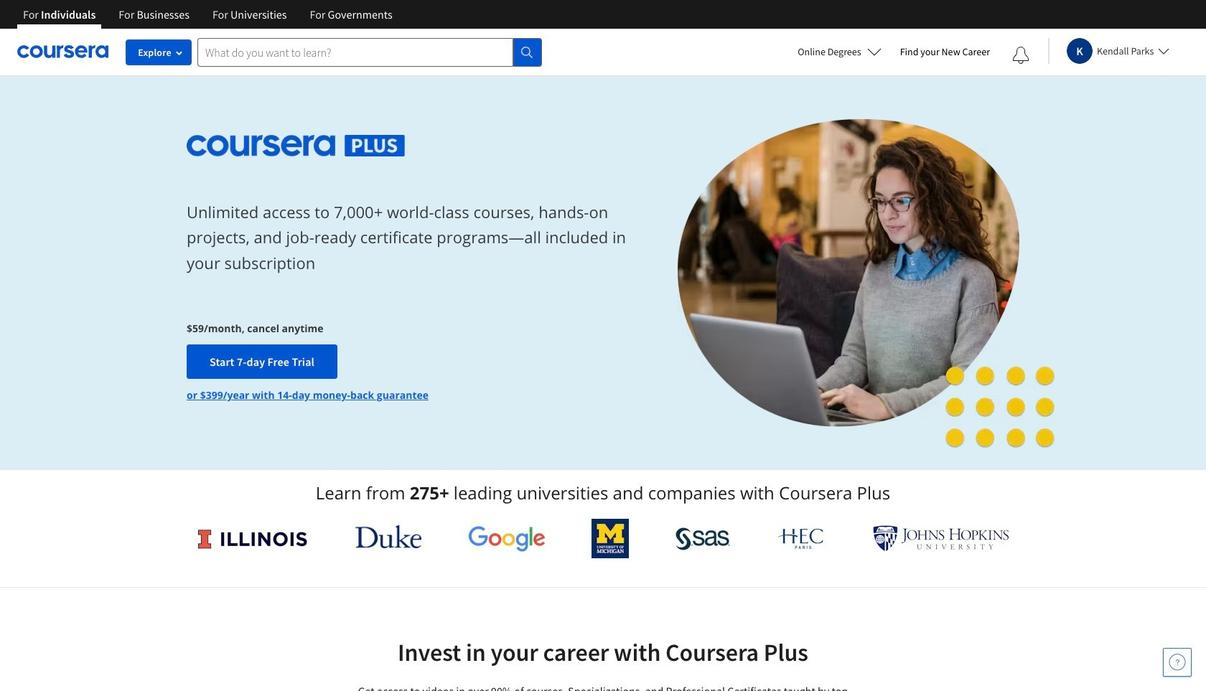 Task type: describe. For each thing, give the bounding box(es) containing it.
duke university image
[[355, 526, 422, 549]]

help center image
[[1169, 654, 1186, 671]]

coursera image
[[17, 40, 108, 63]]

coursera plus image
[[187, 135, 405, 156]]

What do you want to learn? text field
[[197, 38, 513, 66]]

university of illinois at urbana-champaign image
[[197, 527, 309, 550]]

johns hopkins university image
[[873, 526, 1010, 552]]



Task type: vqa. For each thing, say whether or not it's contained in the screenshot.
University of Michigan image at the bottom of page
yes



Task type: locate. For each thing, give the bounding box(es) containing it.
university of michigan image
[[592, 519, 629, 559]]

google image
[[468, 526, 545, 552]]

banner navigation
[[11, 0, 404, 29]]

sas image
[[676, 527, 730, 550]]

None search field
[[197, 38, 542, 66]]

hec paris image
[[777, 524, 827, 554]]



